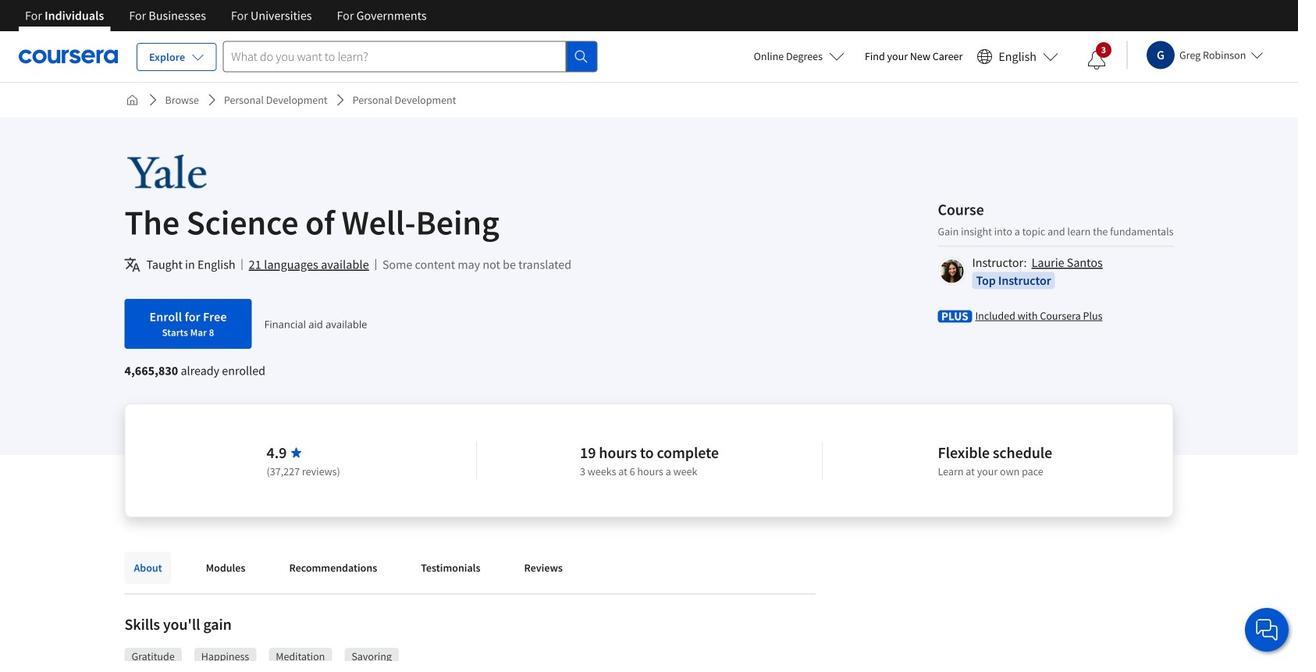 Task type: locate. For each thing, give the bounding box(es) containing it.
None search field
[[223, 41, 598, 72]]

laurie santos image
[[941, 260, 964, 283]]

coursera image
[[19, 44, 118, 69]]

yale university image
[[125, 155, 271, 190]]

coursera plus image
[[938, 310, 973, 323]]

banner navigation
[[12, 0, 439, 31]]



Task type: describe. For each thing, give the bounding box(es) containing it.
What do you want to learn? text field
[[223, 41, 567, 72]]

home image
[[126, 94, 139, 106]]



Task type: vqa. For each thing, say whether or not it's contained in the screenshot.
Banner navigation
yes



